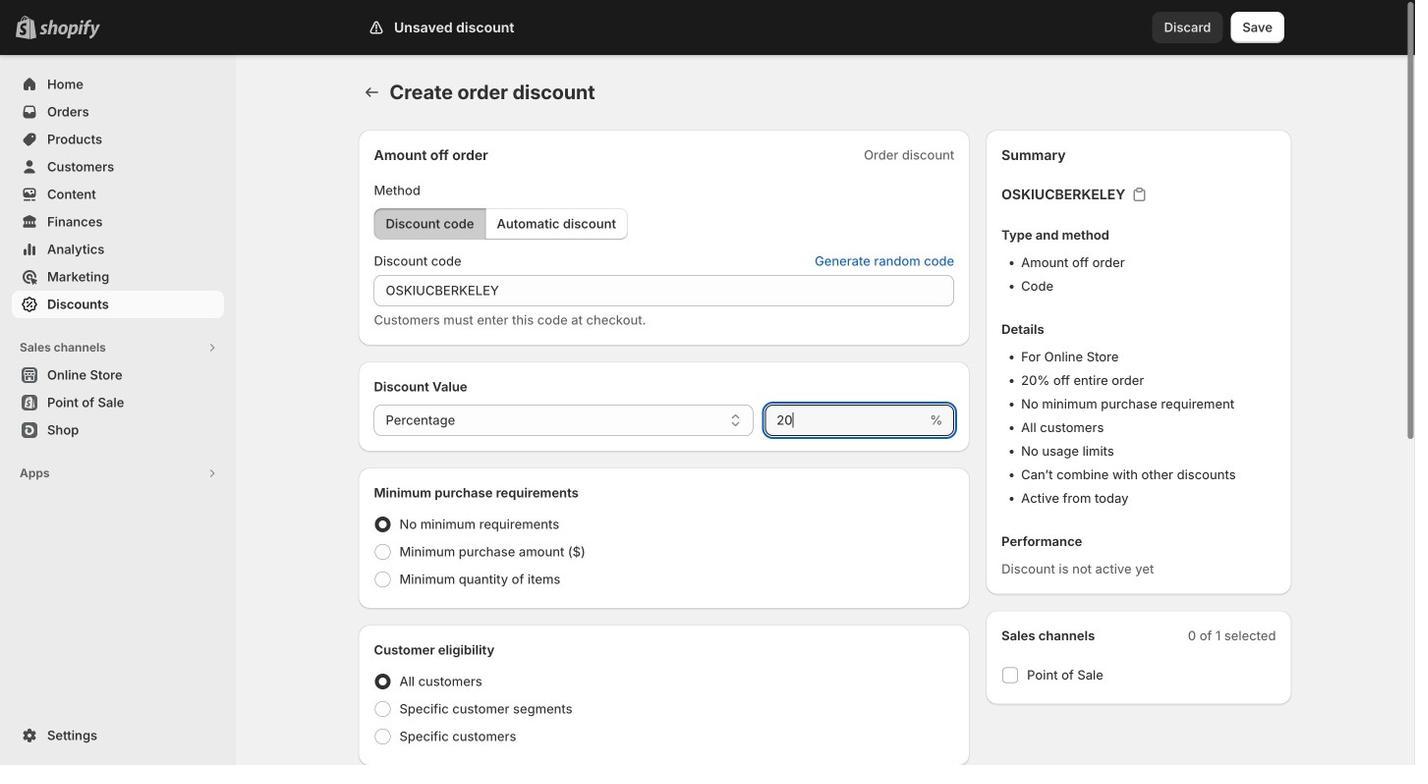 Task type: locate. For each thing, give the bounding box(es) containing it.
shopify image
[[39, 19, 100, 39]]

None text field
[[374, 275, 955, 307], [765, 405, 927, 437], [374, 275, 955, 307], [765, 405, 927, 437]]



